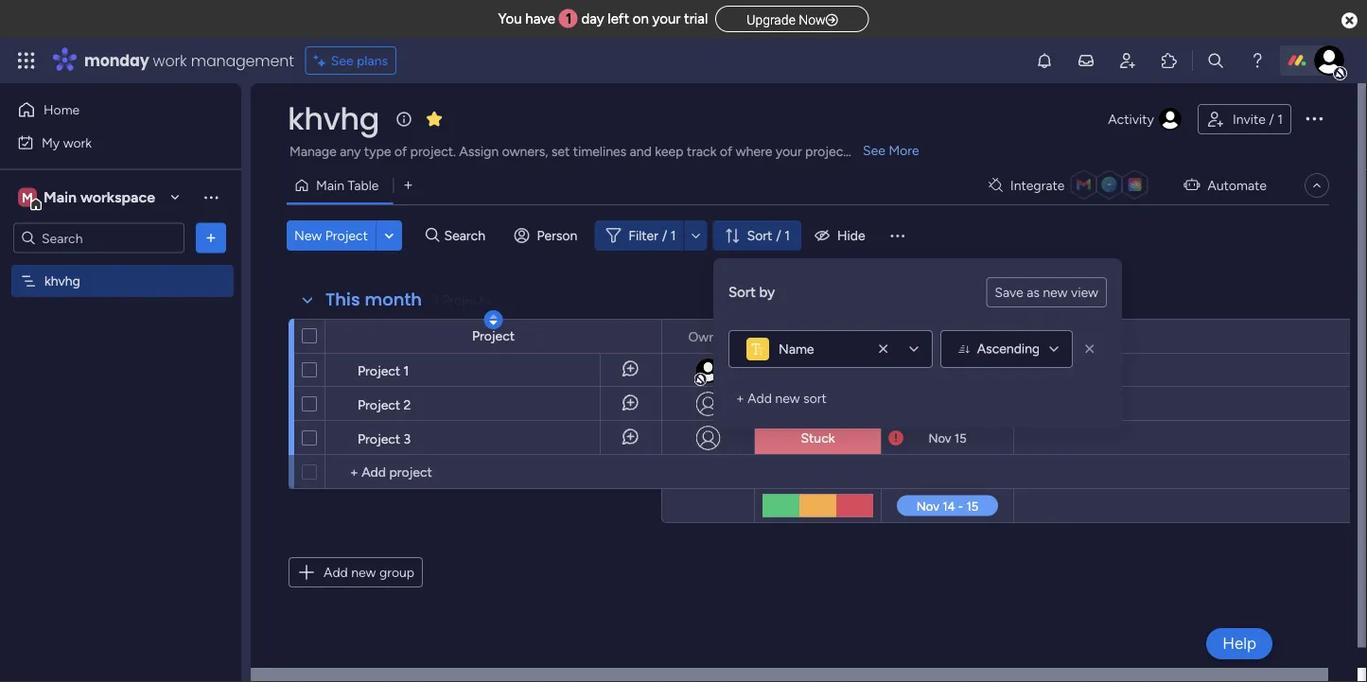 Task type: locate. For each thing, give the bounding box(es) containing it.
add new group
[[324, 564, 415, 581]]

now
[[799, 12, 826, 27]]

0 horizontal spatial /
[[662, 228, 667, 244]]

1
[[566, 10, 572, 27], [1278, 111, 1283, 127], [671, 228, 676, 244], [785, 228, 790, 244], [404, 362, 409, 379]]

date
[[948, 328, 975, 344]]

/ left hide popup button
[[776, 228, 781, 244]]

of
[[395, 143, 407, 159], [720, 143, 733, 159]]

v2 overdue deadline image
[[889, 362, 904, 380], [889, 429, 904, 447]]

see left more
[[863, 142, 886, 159]]

workspace
[[80, 188, 155, 206]]

see
[[331, 53, 354, 69], [863, 142, 886, 159]]

column information image
[[856, 329, 872, 344], [988, 329, 1003, 344]]

set
[[552, 143, 570, 159]]

person
[[537, 228, 578, 244]]

sort up by
[[747, 228, 773, 244]]

invite / 1
[[1233, 111, 1283, 127]]

/ right invite on the top of the page
[[1269, 111, 1274, 127]]

1 vertical spatial khvhg
[[44, 273, 80, 289]]

v2 overdue deadline image for nov 15
[[889, 429, 904, 447]]

2 column information image from the left
[[988, 329, 1003, 344]]

0 horizontal spatial add
[[324, 564, 348, 581]]

workspace options image
[[202, 188, 220, 207]]

1 vertical spatial work
[[63, 134, 92, 150]]

dapulse integrations image
[[989, 178, 1003, 193]]

view
[[1071, 284, 1099, 300]]

project left 3
[[358, 431, 400, 447]]

day
[[581, 10, 604, 27]]

nov 15
[[929, 431, 967, 446]]

1 horizontal spatial add
[[748, 390, 772, 406]]

new project
[[294, 228, 368, 244]]

1 vertical spatial new
[[775, 390, 800, 406]]

more
[[889, 142, 920, 159]]

/ right the filter
[[662, 228, 667, 244]]

am
[[994, 363, 1013, 379]]

your left trial
[[652, 10, 681, 27]]

1 vertical spatial add
[[324, 564, 348, 581]]

any
[[340, 143, 361, 159]]

hide
[[838, 228, 866, 244]]

see more link
[[861, 141, 921, 160]]

angle down image
[[385, 229, 394, 243]]

0 horizontal spatial see
[[331, 53, 354, 69]]

1 vertical spatial your
[[776, 143, 802, 159]]

you
[[498, 10, 522, 27]]

/
[[1269, 111, 1274, 127], [662, 228, 667, 244], [776, 228, 781, 244]]

main inside button
[[316, 177, 344, 194]]

name
[[779, 341, 814, 357]]

see inside button
[[331, 53, 354, 69]]

/ inside button
[[1269, 111, 1274, 127]]

09:00
[[957, 363, 991, 379]]

1 horizontal spatial of
[[720, 143, 733, 159]]

1 inside button
[[1278, 111, 1283, 127]]

1 horizontal spatial /
[[776, 228, 781, 244]]

table
[[348, 177, 379, 194]]

on right left
[[633, 10, 649, 27]]

on left it
[[831, 363, 846, 379]]

work right my
[[63, 134, 92, 150]]

1 for invite
[[1278, 111, 1283, 127]]

invite / 1 button
[[1198, 104, 1292, 134]]

1 vertical spatial sort
[[729, 284, 756, 301]]

main for main table
[[316, 177, 344, 194]]

sort / 1
[[747, 228, 790, 244]]

work for my
[[63, 134, 92, 150]]

add
[[748, 390, 772, 406], [324, 564, 348, 581]]

0 horizontal spatial column information image
[[856, 329, 872, 344]]

column information image right v2 sort ascending icon
[[988, 329, 1003, 344]]

your right where
[[776, 143, 802, 159]]

inbox image
[[1077, 51, 1096, 70]]

main inside workspace selection element
[[44, 188, 77, 206]]

0 vertical spatial sort
[[747, 228, 773, 244]]

activity button
[[1101, 104, 1190, 134]]

khvhg up any
[[288, 98, 379, 140]]

0 vertical spatial new
[[1043, 284, 1068, 300]]

v2 overdue deadline image left 'nov 15'
[[889, 429, 904, 447]]

khvhg
[[288, 98, 379, 140], [44, 273, 80, 289]]

1 vertical spatial nov
[[929, 431, 952, 446]]

upgrade now
[[747, 12, 826, 27]]

main
[[316, 177, 344, 194], [44, 188, 77, 206]]

2 v2 overdue deadline image from the top
[[889, 429, 904, 447]]

work inside button
[[63, 134, 92, 150]]

1 vertical spatial see
[[863, 142, 886, 159]]

project left 2
[[358, 397, 400, 413]]

+ add new sort button
[[729, 383, 834, 414]]

plans
[[357, 53, 388, 69]]

project inside 'button'
[[325, 228, 368, 244]]

khvhg down search in workspace 'field'
[[44, 273, 80, 289]]

have
[[526, 10, 556, 27]]

option
[[0, 264, 241, 268]]

arrow down image
[[685, 224, 707, 247]]

nov for nov 15, 09:00 am
[[913, 363, 936, 379]]

Search field
[[440, 222, 496, 249]]

group
[[379, 564, 415, 581]]

1 vertical spatial v2 overdue deadline image
[[889, 429, 904, 447]]

Search in workspace field
[[40, 227, 158, 249]]

/ for sort
[[776, 228, 781, 244]]

management
[[191, 50, 294, 71]]

khvhg field
[[283, 98, 384, 140]]

main left table on the top of the page
[[316, 177, 344, 194]]

Due date field
[[916, 326, 979, 347]]

1 horizontal spatial see
[[863, 142, 886, 159]]

2 of from the left
[[720, 143, 733, 159]]

0 vertical spatial on
[[633, 10, 649, 27]]

add view image
[[404, 179, 412, 192]]

show board description image
[[393, 110, 415, 129]]

project up project 2
[[358, 362, 400, 379]]

remove sort image
[[1081, 340, 1100, 359]]

you have 1 day left on your trial
[[498, 10, 708, 27]]

1 horizontal spatial khvhg
[[288, 98, 379, 140]]

0 horizontal spatial on
[[633, 10, 649, 27]]

2 horizontal spatial new
[[1043, 284, 1068, 300]]

v2 overdue deadline image right it
[[889, 362, 904, 380]]

0 horizontal spatial new
[[351, 564, 376, 581]]

add left group
[[324, 564, 348, 581]]

new left group
[[351, 564, 376, 581]]

monday work management
[[84, 50, 294, 71]]

0 horizontal spatial main
[[44, 188, 77, 206]]

1 vertical spatial on
[[831, 363, 846, 379]]

1 left the arrow down icon
[[671, 228, 676, 244]]

as
[[1027, 284, 1040, 300]]

1 horizontal spatial new
[[775, 390, 800, 406]]

1 left the day
[[566, 10, 572, 27]]

menu image
[[888, 226, 907, 245]]

1 of from the left
[[395, 143, 407, 159]]

of right type
[[395, 143, 407, 159]]

khvhg inside list box
[[44, 273, 80, 289]]

0 vertical spatial your
[[652, 10, 681, 27]]

+
[[736, 390, 745, 406]]

project
[[805, 143, 848, 159]]

left
[[608, 10, 629, 27]]

project.
[[410, 143, 456, 159]]

khvhg list box
[[0, 261, 241, 553]]

my
[[42, 134, 60, 150]]

new right as
[[1043, 284, 1068, 300]]

person button
[[507, 220, 589, 251]]

1 horizontal spatial on
[[831, 363, 846, 379]]

work
[[153, 50, 187, 71], [63, 134, 92, 150]]

0 vertical spatial v2 overdue deadline image
[[889, 362, 904, 380]]

help image
[[1248, 51, 1267, 70]]

0 horizontal spatial of
[[395, 143, 407, 159]]

new left sort
[[775, 390, 800, 406]]

0 vertical spatial nov
[[913, 363, 936, 379]]

search everything image
[[1207, 51, 1226, 70]]

timelines
[[573, 143, 627, 159]]

0 horizontal spatial work
[[63, 134, 92, 150]]

1 right invite on the top of the page
[[1278, 111, 1283, 127]]

project right new
[[325, 228, 368, 244]]

sort left by
[[729, 284, 756, 301]]

my work
[[42, 134, 92, 150]]

see left plans
[[331, 53, 354, 69]]

see for see more
[[863, 142, 886, 159]]

1 column information image from the left
[[856, 329, 872, 344]]

save as new view button
[[986, 277, 1107, 308]]

1 horizontal spatial work
[[153, 50, 187, 71]]

nov left 15
[[929, 431, 952, 446]]

main right workspace image
[[44, 188, 77, 206]]

0 horizontal spatial khvhg
[[44, 273, 80, 289]]

column information image up it
[[856, 329, 872, 344]]

trial
[[684, 10, 708, 27]]

Status field
[[795, 326, 843, 347]]

0 vertical spatial work
[[153, 50, 187, 71]]

nov left 15,
[[913, 363, 936, 379]]

new project button
[[287, 220, 376, 251]]

0 vertical spatial see
[[331, 53, 354, 69]]

project 3
[[358, 431, 411, 447]]

of right track
[[720, 143, 733, 159]]

v2 overdue deadline image for nov 15, 09:00 am
[[889, 362, 904, 380]]

gary orlando image
[[1314, 45, 1345, 76]]

new
[[1043, 284, 1068, 300], [775, 390, 800, 406], [351, 564, 376, 581]]

1 left hide popup button
[[785, 228, 790, 244]]

2 horizontal spatial /
[[1269, 111, 1274, 127]]

1 v2 overdue deadline image from the top
[[889, 362, 904, 380]]

1 horizontal spatial column information image
[[988, 329, 1003, 344]]

add right + in the right bottom of the page
[[748, 390, 772, 406]]

Owner field
[[684, 326, 733, 347]]

nov
[[913, 363, 936, 379], [929, 431, 952, 446]]

work right monday
[[153, 50, 187, 71]]

options image
[[202, 229, 220, 247]]

/ for filter
[[662, 228, 667, 244]]

work for monday
[[153, 50, 187, 71]]

1 horizontal spatial main
[[316, 177, 344, 194]]

on
[[633, 10, 649, 27], [831, 363, 846, 379]]

see plans button
[[305, 46, 397, 75]]

this month
[[326, 288, 422, 312]]

working
[[779, 363, 828, 379]]

assign
[[459, 143, 499, 159]]

this
[[326, 288, 360, 312]]



Task type: describe. For each thing, give the bounding box(es) containing it.
where
[[736, 143, 773, 159]]

project for project 1
[[358, 362, 400, 379]]

autopilot image
[[1184, 172, 1200, 197]]

automate
[[1208, 177, 1267, 194]]

column information image for status
[[856, 329, 872, 344]]

add new group button
[[289, 557, 423, 588]]

done
[[802, 396, 834, 412]]

filter
[[629, 228, 659, 244]]

and
[[630, 143, 652, 159]]

apps image
[[1160, 51, 1179, 70]]

type
[[364, 143, 391, 159]]

invite members image
[[1119, 51, 1137, 70]]

dapulse close image
[[1342, 11, 1358, 30]]

manage any type of project. assign owners, set timelines and keep track of where your project stands.
[[290, 143, 894, 159]]

nov for nov 15
[[929, 431, 952, 446]]

project for project 3
[[358, 431, 400, 447]]

home button
[[11, 95, 203, 125]]

stands.
[[852, 143, 894, 159]]

3
[[404, 431, 411, 447]]

dapulse rightstroke image
[[826, 13, 838, 27]]

0 horizontal spatial your
[[652, 10, 681, 27]]

upgrade now link
[[716, 5, 869, 32]]

month
[[365, 288, 422, 312]]

manage
[[290, 143, 337, 159]]

This month field
[[321, 288, 427, 312]]

monday
[[84, 50, 149, 71]]

stuck
[[801, 430, 835, 446]]

status
[[799, 328, 838, 344]]

sort for sort / 1
[[747, 228, 773, 244]]

sort
[[804, 390, 827, 406]]

integrate
[[1011, 177, 1065, 194]]

owner
[[688, 328, 728, 344]]

project for project 2
[[358, 397, 400, 413]]

1 horizontal spatial your
[[776, 143, 802, 159]]

it
[[849, 363, 857, 379]]

1 for filter
[[671, 228, 676, 244]]

working on it
[[779, 363, 857, 379]]

by
[[759, 284, 775, 301]]

2
[[404, 397, 411, 413]]

nov 15, 09:00 am
[[913, 363, 1013, 379]]

2 vertical spatial new
[[351, 564, 376, 581]]

1 for sort
[[785, 228, 790, 244]]

+ add new sort
[[736, 390, 827, 406]]

my work button
[[11, 127, 203, 158]]

m
[[22, 189, 33, 205]]

due
[[921, 328, 945, 344]]

options image
[[1303, 107, 1326, 129]]

project 2
[[358, 397, 411, 413]]

filter / 1
[[629, 228, 676, 244]]

home
[[44, 102, 80, 118]]

upgrade
[[747, 12, 796, 27]]

workspace image
[[18, 187, 37, 208]]

sort desc image
[[490, 313, 497, 326]]

hide button
[[807, 220, 877, 251]]

invite
[[1233, 111, 1266, 127]]

see plans
[[331, 53, 388, 69]]

project 1
[[358, 362, 409, 379]]

main for main workspace
[[44, 188, 77, 206]]

see more
[[863, 142, 920, 159]]

1 up 2
[[404, 362, 409, 379]]

v2 sort ascending image
[[959, 343, 970, 356]]

ascending
[[977, 341, 1040, 357]]

select product image
[[17, 51, 36, 70]]

owners,
[[502, 143, 548, 159]]

see for see plans
[[331, 53, 354, 69]]

help
[[1223, 634, 1257, 653]]

0 vertical spatial add
[[748, 390, 772, 406]]

remove from favorites image
[[425, 109, 444, 128]]

main workspace
[[44, 188, 155, 206]]

column information image for due date
[[988, 329, 1003, 344]]

due date
[[921, 328, 975, 344]]

help button
[[1207, 628, 1273, 660]]

sort by
[[729, 284, 775, 301]]

main table
[[316, 177, 379, 194]]

/ for invite
[[1269, 111, 1274, 127]]

new for sort
[[775, 390, 800, 406]]

workspace selection element
[[18, 186, 158, 211]]

+ Add project text field
[[335, 461, 653, 484]]

activity
[[1108, 111, 1154, 127]]

1 for you
[[566, 10, 572, 27]]

collapse board header image
[[1310, 178, 1325, 193]]

save
[[995, 284, 1024, 300]]

notifications image
[[1035, 51, 1054, 70]]

keep
[[655, 143, 684, 159]]

new
[[294, 228, 322, 244]]

main table button
[[287, 170, 393, 201]]

save as new view
[[995, 284, 1099, 300]]

15,
[[939, 363, 954, 379]]

v2 search image
[[426, 225, 440, 246]]

0 vertical spatial khvhg
[[288, 98, 379, 140]]

sort for sort by
[[729, 284, 756, 301]]

new for view
[[1043, 284, 1068, 300]]

15
[[955, 431, 967, 446]]

track
[[687, 143, 717, 159]]

project down sort desc image
[[472, 328, 515, 344]]



Task type: vqa. For each thing, say whether or not it's contained in the screenshot.
WORKING at bottom right
yes



